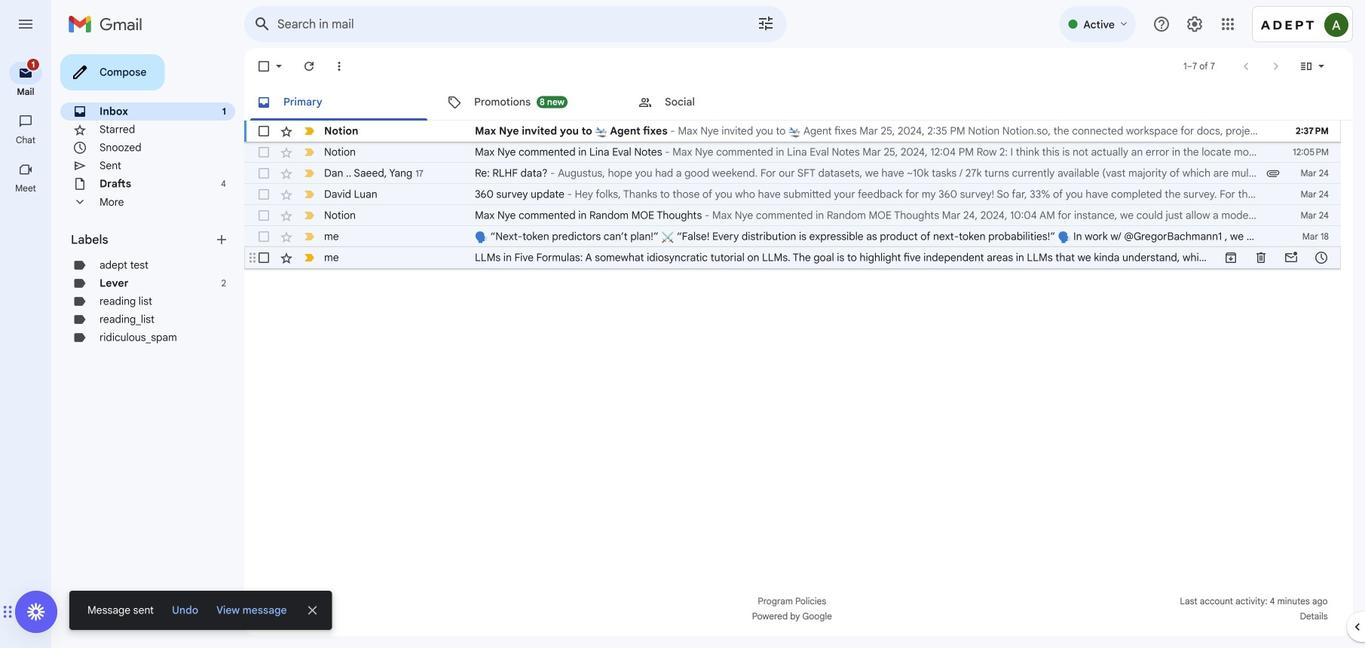 Task type: describe. For each thing, give the bounding box(es) containing it.
settings image
[[1186, 15, 1204, 33]]

Search in mail search field
[[244, 6, 787, 42]]

toggle split pane mode image
[[1299, 59, 1314, 74]]

more email options image
[[332, 59, 347, 74]]

1 🛬 image from the left
[[595, 125, 608, 138]]

6 row from the top
[[244, 226, 1366, 247]]

search in mail image
[[249, 11, 276, 38]]

4 row from the top
[[244, 184, 1341, 205]]

primary tab
[[244, 84, 434, 121]]

3 row from the top
[[244, 163, 1341, 184]]

2 🛬 image from the left
[[789, 125, 801, 138]]

refresh image
[[302, 59, 317, 74]]

record a loom image
[[27, 603, 45, 621]]

gmail image
[[68, 9, 150, 39]]



Task type: locate. For each thing, give the bounding box(es) containing it.
social tab
[[626, 84, 816, 121]]

support image
[[1153, 15, 1171, 33]]

🛬 image
[[595, 125, 608, 138], [789, 125, 801, 138]]

1 row from the top
[[244, 121, 1341, 142]]

Search in mail text field
[[277, 17, 715, 32]]

toolbar
[[1216, 250, 1337, 265]]

1 horizontal spatial 🛬 image
[[789, 125, 801, 138]]

🗣️ image
[[1058, 231, 1071, 244]]

None checkbox
[[256, 124, 271, 139], [256, 166, 271, 181], [256, 208, 271, 223], [256, 229, 271, 244], [256, 124, 271, 139], [256, 166, 271, 181], [256, 208, 271, 223], [256, 229, 271, 244]]

main content
[[244, 48, 1366, 636]]

🗣️ image
[[475, 231, 488, 244]]

promotions, 8 new messages, tab
[[435, 84, 625, 121]]

move image
[[2, 603, 8, 621], [8, 603, 13, 621]]

1 move image from the left
[[2, 603, 8, 621]]

0 horizontal spatial 🛬 image
[[595, 125, 608, 138]]

7 row from the top
[[244, 247, 1366, 268]]

⚔️ image
[[662, 231, 674, 244]]

tab list
[[244, 84, 1353, 121]]

main menu image
[[17, 15, 35, 33]]

row
[[244, 121, 1341, 142], [244, 142, 1341, 163], [244, 163, 1341, 184], [244, 184, 1341, 205], [244, 205, 1341, 226], [244, 226, 1366, 247], [244, 247, 1366, 268]]

None checkbox
[[256, 59, 271, 74], [256, 145, 271, 160], [256, 187, 271, 202], [256, 250, 271, 265], [256, 59, 271, 74], [256, 145, 271, 160], [256, 187, 271, 202], [256, 250, 271, 265]]

alert
[[24, 35, 1341, 630], [166, 597, 204, 624]]

footer
[[244, 594, 1341, 624]]

2 move image from the left
[[8, 603, 13, 621]]

has attachment image
[[1266, 166, 1281, 181]]

2 row from the top
[[244, 142, 1341, 163]]

heading
[[0, 86, 51, 98], [0, 134, 51, 146], [0, 182, 51, 195], [71, 232, 214, 247]]

advanced search options image
[[751, 8, 781, 38]]

5 row from the top
[[244, 205, 1341, 226]]

navigation
[[0, 48, 53, 648]]



Task type: vqa. For each thing, say whether or not it's contained in the screenshot.
Search In Mail text field
yes



